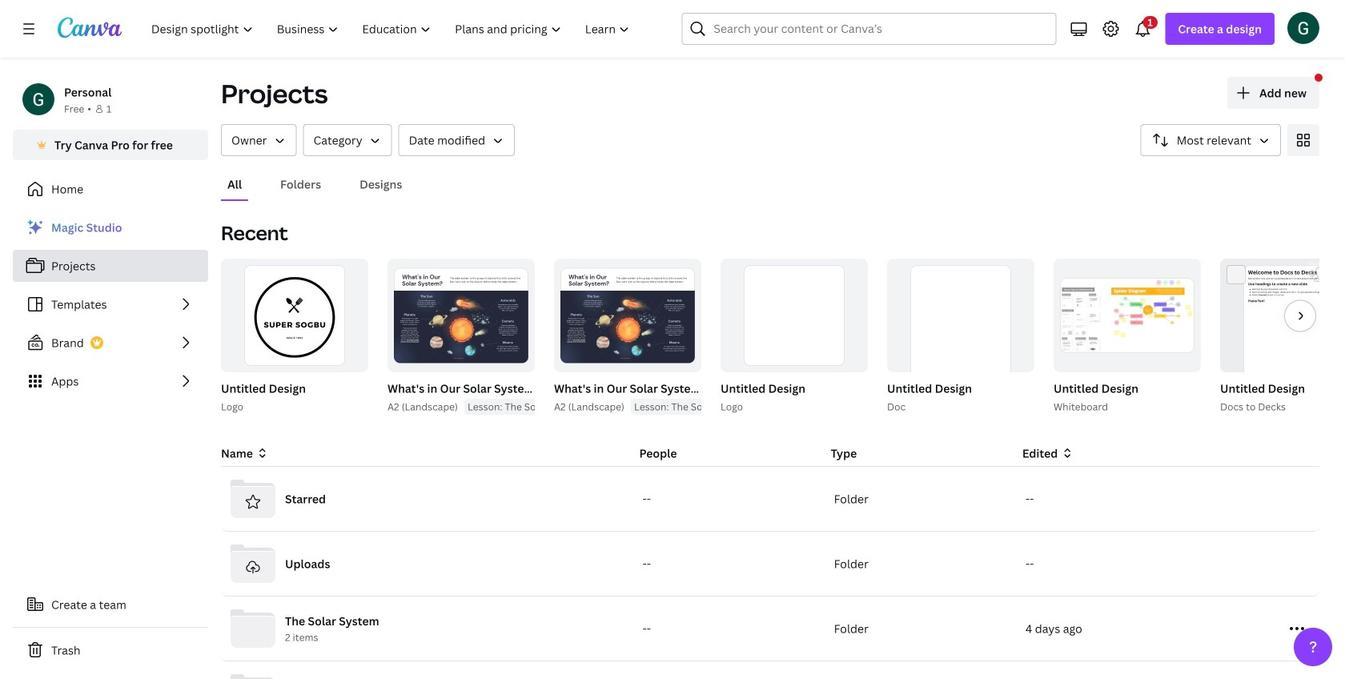 Task type: locate. For each thing, give the bounding box(es) containing it.
6 group from the left
[[554, 259, 702, 372]]

3 group from the left
[[384, 259, 591, 415]]

Sort by button
[[1141, 124, 1281, 156]]

4 group from the left
[[388, 259, 535, 372]]

Search search field
[[714, 14, 1025, 44]]

10 group from the left
[[887, 259, 1035, 408]]

9 group from the left
[[884, 259, 1035, 415]]

group
[[218, 259, 368, 415], [221, 259, 368, 372], [384, 259, 591, 415], [388, 259, 535, 372], [551, 259, 758, 415], [554, 259, 702, 372], [718, 259, 868, 415], [721, 259, 868, 372], [884, 259, 1035, 415], [887, 259, 1035, 408], [1051, 259, 1201, 415], [1054, 259, 1201, 372], [1217, 259, 1345, 415], [1221, 259, 1345, 408]]

7 group from the left
[[718, 259, 868, 415]]

Date modified button
[[399, 124, 515, 156]]

top level navigation element
[[141, 13, 643, 45]]

None search field
[[682, 13, 1057, 45]]

list
[[13, 211, 208, 397]]

14 group from the left
[[1221, 259, 1345, 408]]



Task type: describe. For each thing, give the bounding box(es) containing it.
8 group from the left
[[721, 259, 868, 372]]

Category button
[[303, 124, 392, 156]]

12 group from the left
[[1054, 259, 1201, 372]]

11 group from the left
[[1051, 259, 1201, 415]]

1 group from the left
[[218, 259, 368, 415]]

13 group from the left
[[1217, 259, 1345, 415]]

5 group from the left
[[551, 259, 758, 415]]

2 group from the left
[[221, 259, 368, 372]]

greg robinson image
[[1288, 12, 1320, 44]]

Owner button
[[221, 124, 297, 156]]



Task type: vqa. For each thing, say whether or not it's contained in the screenshot.
fourth group from right
yes



